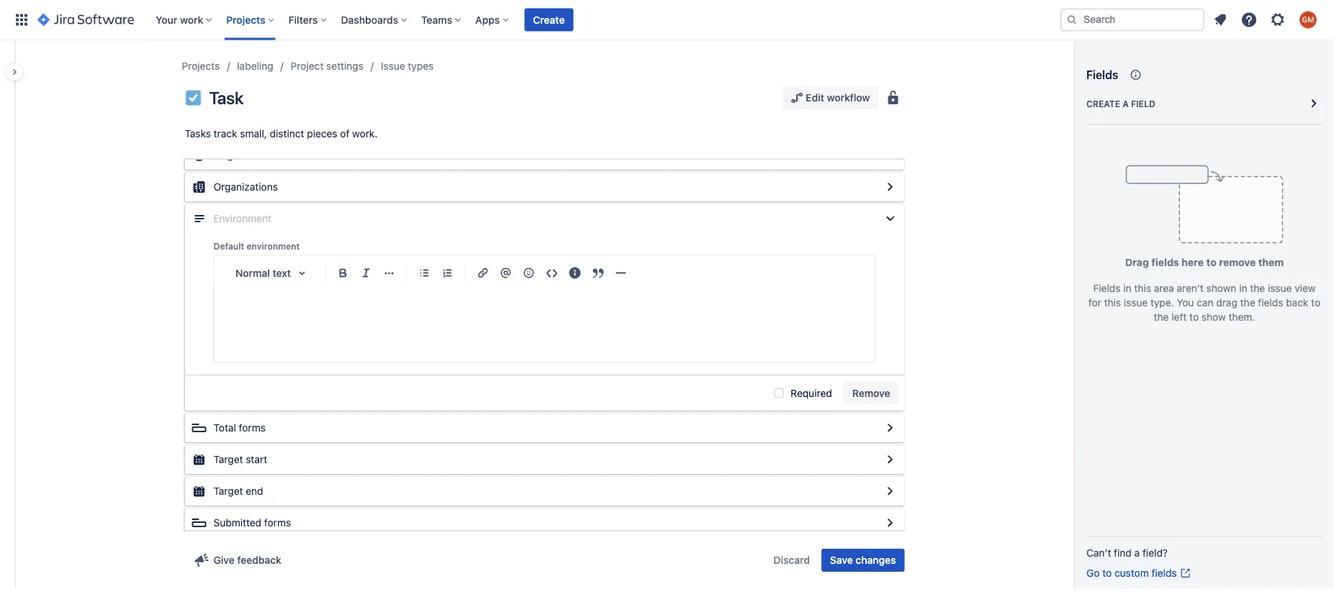 Task type: describe. For each thing, give the bounding box(es) containing it.
total
[[214, 422, 236, 434]]

work.
[[352, 128, 378, 140]]

projects link
[[182, 58, 220, 75]]

open field configuration image inside the organizations button
[[882, 179, 899, 196]]

fields for fields
[[1087, 68, 1119, 82]]

target for target start
[[214, 454, 243, 466]]

target end
[[214, 486, 263, 498]]

apps button
[[471, 8, 514, 31]]

here
[[1182, 257, 1204, 269]]

Search field
[[1061, 8, 1205, 31]]

issue types
[[381, 60, 434, 72]]

text
[[273, 267, 291, 279]]

your profile and settings image
[[1300, 11, 1317, 28]]

forms for submitted forms
[[264, 517, 291, 529]]

tasks
[[185, 128, 211, 140]]

you
[[1177, 297, 1194, 309]]

find
[[1114, 548, 1132, 560]]

organizations button
[[185, 173, 905, 202]]

save
[[830, 555, 853, 567]]

create for create a field
[[1087, 99, 1121, 109]]

link image
[[474, 265, 492, 282]]

shown
[[1207, 283, 1237, 295]]

pieces
[[307, 128, 337, 140]]

them
[[1259, 257, 1284, 269]]

projects for projects 'link'
[[182, 60, 220, 72]]

labeling link
[[237, 58, 273, 75]]

settings image
[[1270, 11, 1287, 28]]

type.
[[1151, 297, 1174, 309]]

edit
[[806, 92, 824, 104]]

dashboards button
[[337, 8, 413, 31]]

0 vertical spatial this
[[1135, 283, 1152, 295]]

work
[[180, 14, 203, 26]]

default
[[214, 242, 244, 252]]

2 vertical spatial fields
[[1152, 568, 1177, 580]]

1 vertical spatial this
[[1104, 297, 1121, 309]]

notifications image
[[1212, 11, 1229, 28]]

area
[[1154, 283, 1174, 295]]

bullet list ⌘⇧8 image
[[416, 265, 433, 282]]

open field configuration image for forms
[[882, 420, 899, 437]]

submitted forms
[[214, 517, 291, 529]]

search image
[[1067, 14, 1078, 26]]

to right left
[[1190, 311, 1199, 323]]

more formatting image
[[381, 265, 398, 282]]

projects button
[[222, 8, 280, 31]]

total forms
[[214, 422, 266, 434]]

forms for total forms
[[239, 422, 266, 434]]

go
[[1087, 568, 1100, 580]]

can
[[1197, 297, 1214, 309]]

your
[[156, 14, 177, 26]]

teams
[[421, 14, 452, 26]]

2 in from the left
[[1240, 283, 1248, 295]]

remove
[[1219, 257, 1256, 269]]

view
[[1295, 283, 1316, 295]]

issue types link
[[381, 58, 434, 75]]

your work
[[156, 14, 203, 26]]

drag
[[1217, 297, 1238, 309]]

submitted
[[214, 517, 262, 529]]

bold ⌘b image
[[335, 265, 352, 282]]

give feedback
[[214, 555, 282, 567]]

save changes
[[830, 555, 896, 567]]

normal
[[235, 267, 270, 279]]

feedback
[[237, 555, 282, 567]]

banner containing your work
[[0, 0, 1335, 40]]

small,
[[240, 128, 267, 140]]

close field configuration image
[[882, 210, 899, 228]]

target for target end
[[214, 486, 243, 498]]

project
[[291, 60, 324, 72]]

environment
[[214, 213, 272, 225]]

project settings
[[291, 60, 364, 72]]

go to custom fields
[[1087, 568, 1177, 580]]

fields inside 'fields in this area aren't shown in the issue view for this issue type. you can drag the fields back to the left to show them.'
[[1258, 297, 1284, 309]]

left
[[1172, 311, 1187, 323]]

0 vertical spatial fields
[[1152, 257, 1179, 269]]

give feedback button
[[185, 550, 290, 573]]

more information about the fields image
[[1127, 66, 1145, 84]]

back
[[1286, 297, 1309, 309]]

0 vertical spatial the
[[1251, 283, 1266, 295]]

appswitcher icon image
[[13, 11, 30, 28]]

1 vertical spatial a
[[1135, 548, 1140, 560]]

sidebar navigation image
[[0, 58, 32, 86]]

remove button
[[844, 382, 899, 405]]

filters
[[289, 14, 318, 26]]

estimate
[[252, 149, 292, 161]]

changes
[[856, 555, 896, 567]]

default environment
[[214, 242, 300, 252]]

field?
[[1143, 548, 1168, 560]]

discard
[[774, 555, 810, 567]]

edit workflow
[[806, 92, 870, 104]]

aren't
[[1177, 283, 1204, 295]]

can't find a field?
[[1087, 548, 1168, 560]]

mention image
[[497, 265, 515, 282]]

primary element
[[9, 0, 1061, 40]]

your work button
[[151, 8, 218, 31]]

can't
[[1087, 548, 1112, 560]]

go to custom fields link
[[1087, 567, 1192, 581]]

help image
[[1241, 11, 1258, 28]]

create button
[[525, 8, 574, 31]]

create for create
[[533, 14, 565, 26]]

1 in from the left
[[1124, 283, 1132, 295]]



Task type: locate. For each thing, give the bounding box(es) containing it.
a right find on the right bottom of page
[[1135, 548, 1140, 560]]

0 horizontal spatial in
[[1124, 283, 1132, 295]]

open field configuration image inside target start button
[[882, 452, 899, 469]]

fields for fields in this area aren't shown in the issue view for this issue type. you can drag the fields back to the left to show them.
[[1094, 283, 1121, 295]]

0 horizontal spatial create
[[533, 14, 565, 26]]

1 horizontal spatial projects
[[226, 14, 265, 26]]

environment
[[247, 242, 300, 252]]

2 open field configuration image from the top
[[882, 179, 899, 196]]

edit workflow button
[[783, 86, 879, 109]]

0 vertical spatial issue
[[1268, 283, 1292, 295]]

labeling
[[237, 60, 273, 72]]

discard button
[[765, 550, 819, 573]]

issue
[[381, 60, 405, 72]]

in down drag
[[1124, 283, 1132, 295]]

fields inside 'fields in this area aren't shown in the issue view for this issue type. you can drag the fields back to the left to show them.'
[[1094, 283, 1121, 295]]

forms
[[239, 422, 266, 434], [264, 517, 291, 529]]

target
[[214, 454, 243, 466], [214, 486, 243, 498]]

fields
[[1152, 257, 1179, 269], [1258, 297, 1284, 309], [1152, 568, 1177, 580]]

fields left more information about the fields icon
[[1087, 68, 1119, 82]]

1 horizontal spatial this
[[1135, 283, 1152, 295]]

1 vertical spatial the
[[1241, 297, 1256, 309]]

0 vertical spatial projects
[[226, 14, 265, 26]]

show
[[1202, 311, 1226, 323]]

target end button
[[185, 477, 905, 506]]

1 horizontal spatial issue
[[1268, 283, 1292, 295]]

end
[[246, 486, 263, 498]]

target start
[[214, 454, 267, 466]]

open field configuration image for start
[[882, 452, 899, 469]]

2 open field configuration image from the top
[[882, 515, 899, 532]]

for
[[1089, 297, 1102, 309]]

code snippet image
[[543, 265, 561, 282]]

projects up issue type icon
[[182, 60, 220, 72]]

2 vertical spatial the
[[1154, 311, 1169, 323]]

forms right total
[[239, 422, 266, 434]]

projects up labeling
[[226, 14, 265, 26]]

0 vertical spatial target
[[214, 454, 243, 466]]

0 vertical spatial a
[[1123, 99, 1129, 109]]

this left area
[[1135, 283, 1152, 295]]

open field configuration image inside the submitted forms button
[[882, 515, 899, 532]]

1 vertical spatial open field configuration image
[[882, 515, 899, 532]]

no restrictions image
[[885, 89, 902, 107]]

issue up 'back' in the right bottom of the page
[[1268, 283, 1292, 295]]

1 target from the top
[[214, 454, 243, 466]]

0 horizontal spatial projects
[[182, 60, 220, 72]]

them.
[[1229, 311, 1256, 323]]

the down type.
[[1154, 311, 1169, 323]]

to
[[1207, 257, 1217, 269], [1312, 297, 1321, 309], [1190, 311, 1199, 323], [1103, 568, 1112, 580]]

tasks track small, distinct pieces of work.
[[185, 128, 378, 140]]

drag fields here to remove them
[[1125, 257, 1284, 269]]

0 horizontal spatial issue
[[1124, 297, 1148, 309]]

1 horizontal spatial a
[[1135, 548, 1140, 560]]

4 open field configuration image from the top
[[882, 452, 899, 469]]

drag
[[1125, 257, 1149, 269]]

emoji image
[[520, 265, 538, 282]]

projects for projects dropdown button
[[226, 14, 265, 26]]

open field configuration image inside "target end" button
[[882, 483, 899, 501]]

give
[[214, 555, 235, 567]]

save changes button
[[822, 550, 905, 573]]

create left field
[[1087, 99, 1121, 109]]

1 vertical spatial projects
[[182, 60, 220, 72]]

organizations
[[214, 181, 278, 193]]

target left start
[[214, 454, 243, 466]]

this right for in the bottom of the page
[[1104, 297, 1121, 309]]

open field configuration image
[[882, 147, 899, 164], [882, 179, 899, 196], [882, 420, 899, 437], [882, 452, 899, 469]]

the
[[1251, 283, 1266, 295], [1241, 297, 1256, 309], [1154, 311, 1169, 323]]

fields left this link will be opened in a new tab icon
[[1152, 568, 1177, 580]]

original estimate
[[214, 149, 292, 161]]

this
[[1135, 283, 1152, 295], [1104, 297, 1121, 309]]

normal text button
[[229, 257, 319, 289]]

0 vertical spatial open field configuration image
[[882, 483, 899, 501]]

filters button
[[284, 8, 332, 31]]

this link will be opened in a new tab image
[[1180, 568, 1192, 580]]

forms right submitted
[[264, 517, 291, 529]]

fields in this area aren't shown in the issue view for this issue type. you can drag the fields back to the left to show them.
[[1089, 283, 1321, 323]]

1 vertical spatial issue
[[1124, 297, 1148, 309]]

target left end at the bottom left of page
[[214, 486, 243, 498]]

open field configuration image
[[882, 483, 899, 501], [882, 515, 899, 532]]

1 open field configuration image from the top
[[882, 147, 899, 164]]

required
[[791, 387, 832, 399]]

in
[[1124, 283, 1132, 295], [1240, 283, 1248, 295]]

of
[[340, 128, 350, 140]]

issue type icon image
[[185, 89, 202, 107]]

track
[[214, 128, 237, 140]]

to down view
[[1312, 297, 1321, 309]]

1 vertical spatial target
[[214, 486, 243, 498]]

0 horizontal spatial a
[[1123, 99, 1129, 109]]

normal text
[[235, 267, 291, 279]]

2 target from the top
[[214, 486, 243, 498]]

0 vertical spatial forms
[[239, 422, 266, 434]]

workflow
[[827, 92, 870, 104]]

to right go
[[1103, 568, 1112, 580]]

field
[[1131, 99, 1156, 109]]

1 vertical spatial fields
[[1258, 297, 1284, 309]]

info panel image
[[566, 265, 584, 282]]

italic ⌘i image
[[358, 265, 375, 282]]

start
[[246, 454, 267, 466]]

divider image
[[613, 265, 630, 282]]

projects inside dropdown button
[[226, 14, 265, 26]]

issue
[[1268, 283, 1292, 295], [1124, 297, 1148, 309]]

submitted forms button
[[185, 509, 905, 538]]

fields left 'back' in the right bottom of the page
[[1258, 297, 1284, 309]]

to right here
[[1207, 257, 1217, 269]]

total forms button
[[185, 414, 905, 443]]

target start button
[[185, 446, 905, 475]]

fields up for in the bottom of the page
[[1094, 283, 1121, 295]]

create a field
[[1087, 99, 1156, 109]]

banner
[[0, 0, 1335, 40]]

open field configuration image inside original estimate button
[[882, 147, 899, 164]]

numbered list ⌘⇧7 image
[[439, 265, 456, 282]]

the down them
[[1251, 283, 1266, 295]]

distinct
[[270, 128, 304, 140]]

1 horizontal spatial in
[[1240, 283, 1248, 295]]

the up them. in the bottom right of the page
[[1241, 297, 1256, 309]]

apps
[[475, 14, 500, 26]]

create inside button
[[533, 14, 565, 26]]

1 vertical spatial forms
[[264, 517, 291, 529]]

custom
[[1115, 568, 1149, 580]]

1 horizontal spatial create
[[1087, 99, 1121, 109]]

settings
[[326, 60, 364, 72]]

0 vertical spatial fields
[[1087, 68, 1119, 82]]

1 open field configuration image from the top
[[882, 483, 899, 501]]

0 horizontal spatial this
[[1104, 297, 1121, 309]]

remove
[[853, 387, 891, 399]]

create
[[533, 14, 565, 26], [1087, 99, 1121, 109]]

open field configuration image inside total forms button
[[882, 420, 899, 437]]

open field configuration image for estimate
[[882, 147, 899, 164]]

3 open field configuration image from the top
[[882, 420, 899, 437]]

a
[[1123, 99, 1129, 109], [1135, 548, 1140, 560]]

a left field
[[1123, 99, 1129, 109]]

task
[[209, 88, 244, 108]]

issue left type.
[[1124, 297, 1148, 309]]

open field configuration image for submitted forms
[[882, 515, 899, 532]]

dashboards
[[341, 14, 398, 26]]

in right the shown
[[1240, 283, 1248, 295]]

open field configuration image for target end
[[882, 483, 899, 501]]

types
[[408, 60, 434, 72]]

jira software image
[[37, 11, 134, 28], [37, 11, 134, 28]]

create right apps 'dropdown button'
[[533, 14, 565, 26]]

original estimate button
[[185, 141, 905, 170]]

1 vertical spatial create
[[1087, 99, 1121, 109]]

0 vertical spatial create
[[533, 14, 565, 26]]

projects
[[226, 14, 265, 26], [182, 60, 220, 72]]

teams button
[[417, 8, 467, 31]]

project settings link
[[291, 58, 364, 75]]

original
[[214, 149, 249, 161]]

quote image
[[589, 265, 607, 282]]

fields up area
[[1152, 257, 1179, 269]]

1 vertical spatial fields
[[1094, 283, 1121, 295]]



Task type: vqa. For each thing, say whether or not it's contained in the screenshot.
position on the top left
no



